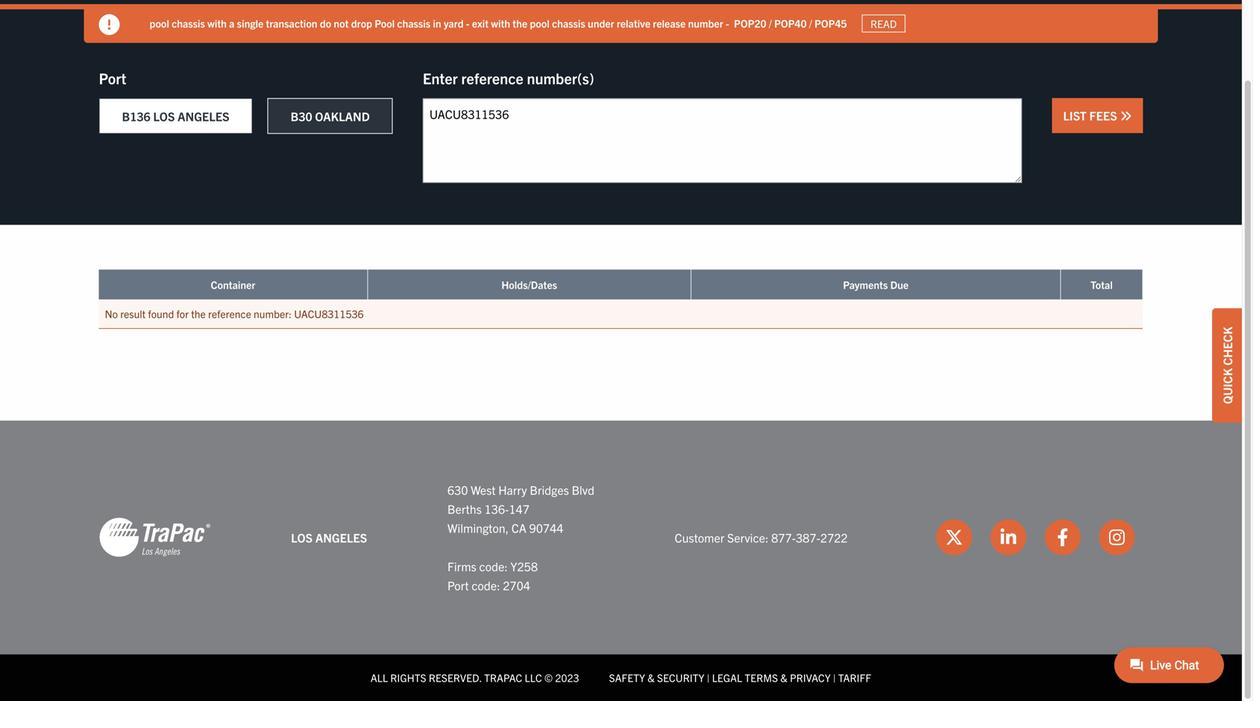 Task type: locate. For each thing, give the bounding box(es) containing it.
tariff link
[[838, 671, 872, 684]]

port
[[99, 69, 126, 87], [448, 578, 469, 593]]

chassis left a
[[172, 16, 205, 30]]

1 horizontal spatial with
[[491, 16, 510, 30]]

Enter reference number(s) text field
[[423, 98, 1022, 183]]

pool
[[150, 16, 169, 30], [530, 16, 550, 30]]

found
[[148, 307, 174, 320]]

-
[[466, 16, 470, 30], [726, 16, 729, 30]]

list fees
[[1063, 108, 1120, 123]]

enter reference number(s)
[[423, 69, 594, 87]]

& right safety
[[648, 671, 655, 684]]

0 vertical spatial the
[[513, 16, 528, 30]]

1 vertical spatial the
[[191, 307, 206, 320]]

147
[[509, 501, 530, 516]]

chassis left under
[[552, 16, 586, 30]]

1 horizontal spatial -
[[726, 16, 729, 30]]

footer containing 630 west harry bridges blvd
[[0, 421, 1242, 701]]

llc
[[525, 671, 542, 684]]

with right exit
[[491, 16, 510, 30]]

reference right enter
[[461, 69, 524, 87]]

list
[[1063, 108, 1087, 123]]

chassis left "in"
[[397, 16, 431, 30]]

privacy
[[790, 671, 831, 684]]

1 horizontal spatial angeles
[[315, 530, 367, 545]]

with
[[208, 16, 227, 30], [491, 16, 510, 30]]

in
[[433, 16, 441, 30]]

footer
[[0, 421, 1242, 701]]

safety & security link
[[609, 671, 705, 684]]

safety
[[609, 671, 645, 684]]

quick
[[1220, 368, 1235, 404]]

port up b136
[[99, 69, 126, 87]]

total
[[1091, 278, 1113, 291]]

1 / from the left
[[769, 16, 772, 30]]

list fees button
[[1052, 98, 1143, 133]]

0 horizontal spatial los
[[153, 109, 175, 123]]

pop40
[[774, 16, 807, 30]]

holds/dates
[[502, 278, 557, 291]]

los
[[153, 109, 175, 123], [291, 530, 313, 545]]

code: down firms
[[472, 578, 500, 593]]

legal
[[712, 671, 742, 684]]

2 with from the left
[[491, 16, 510, 30]]

0 horizontal spatial angeles
[[178, 109, 230, 123]]

port down firms
[[448, 578, 469, 593]]

2023
[[555, 671, 579, 684]]

all
[[371, 671, 388, 684]]

single
[[237, 16, 264, 30]]

3 chassis from the left
[[552, 16, 586, 30]]

safety & security | legal terms & privacy | tariff
[[609, 671, 872, 684]]

pool right solid icon
[[150, 16, 169, 30]]

2704
[[503, 578, 530, 593]]

1 horizontal spatial |
[[833, 671, 836, 684]]

exit
[[472, 16, 489, 30]]

code: up '2704'
[[479, 559, 508, 574]]

1 horizontal spatial /
[[809, 16, 812, 30]]

code:
[[479, 559, 508, 574], [472, 578, 500, 593]]

| left legal
[[707, 671, 710, 684]]

877-
[[772, 530, 796, 545]]

read
[[871, 17, 897, 30]]

pool up number(s) in the top of the page
[[530, 16, 550, 30]]

number(s)
[[527, 69, 594, 87]]

2 pool from the left
[[530, 16, 550, 30]]

the right exit
[[513, 16, 528, 30]]

not
[[334, 16, 349, 30]]

/
[[769, 16, 772, 30], [809, 16, 812, 30]]

1 vertical spatial los
[[291, 530, 313, 545]]

for
[[176, 307, 189, 320]]

payments
[[843, 278, 888, 291]]

bridges
[[530, 482, 569, 497]]

- left exit
[[466, 16, 470, 30]]

1 horizontal spatial pool
[[530, 16, 550, 30]]

with left a
[[208, 16, 227, 30]]

0 horizontal spatial with
[[208, 16, 227, 30]]

0 horizontal spatial port
[[99, 69, 126, 87]]

- right number
[[726, 16, 729, 30]]

0 horizontal spatial -
[[466, 16, 470, 30]]

0 horizontal spatial |
[[707, 671, 710, 684]]

0 horizontal spatial the
[[191, 307, 206, 320]]

relative
[[617, 16, 651, 30]]

reference
[[461, 69, 524, 87], [208, 307, 251, 320]]

1 vertical spatial port
[[448, 578, 469, 593]]

&
[[648, 671, 655, 684], [781, 671, 788, 684]]

firms code:  y258 port code:  2704
[[448, 559, 538, 593]]

wilmington,
[[448, 520, 509, 535]]

0 horizontal spatial reference
[[208, 307, 251, 320]]

the
[[513, 16, 528, 30], [191, 307, 206, 320]]

1 horizontal spatial &
[[781, 671, 788, 684]]

0 horizontal spatial pool
[[150, 16, 169, 30]]

0 vertical spatial code:
[[479, 559, 508, 574]]

check
[[1220, 327, 1235, 366]]

all rights reserved. trapac llc © 2023
[[371, 671, 579, 684]]

& right terms
[[781, 671, 788, 684]]

| left "tariff" link
[[833, 671, 836, 684]]

yard
[[444, 16, 464, 30]]

1 horizontal spatial reference
[[461, 69, 524, 87]]

0 horizontal spatial /
[[769, 16, 772, 30]]

/ right pop20
[[769, 16, 772, 30]]

do
[[320, 16, 331, 30]]

firms
[[448, 559, 477, 574]]

/ left the pop45
[[809, 16, 812, 30]]

0 horizontal spatial &
[[648, 671, 655, 684]]

reference down container
[[208, 307, 251, 320]]

under
[[588, 16, 614, 30]]

|
[[707, 671, 710, 684], [833, 671, 836, 684]]

1 horizontal spatial los
[[291, 530, 313, 545]]

1 horizontal spatial the
[[513, 16, 528, 30]]

chassis
[[172, 16, 205, 30], [397, 16, 431, 30], [552, 16, 586, 30]]

angeles
[[178, 109, 230, 123], [315, 530, 367, 545]]

the right for
[[191, 307, 206, 320]]

1 - from the left
[[466, 16, 470, 30]]

0 horizontal spatial chassis
[[172, 16, 205, 30]]

0 vertical spatial reference
[[461, 69, 524, 87]]

1 horizontal spatial port
[[448, 578, 469, 593]]

1 vertical spatial reference
[[208, 307, 251, 320]]

2 horizontal spatial chassis
[[552, 16, 586, 30]]

2 | from the left
[[833, 671, 836, 684]]

1 horizontal spatial chassis
[[397, 16, 431, 30]]

number:
[[254, 307, 292, 320]]

result
[[120, 307, 146, 320]]

b136 los angeles
[[122, 109, 230, 123]]



Task type: vqa. For each thing, say whether or not it's contained in the screenshot.
'Night'
no



Task type: describe. For each thing, give the bounding box(es) containing it.
rights
[[390, 671, 426, 684]]

630 west harry bridges blvd berths 136-147 wilmington, ca 90744
[[448, 482, 595, 535]]

ca
[[512, 520, 527, 535]]

136-
[[485, 501, 509, 516]]

container
[[211, 278, 255, 291]]

solid image
[[99, 14, 120, 35]]

quick check
[[1220, 327, 1235, 404]]

solid image
[[1120, 110, 1132, 122]]

1 | from the left
[[707, 671, 710, 684]]

los angeles image
[[99, 517, 211, 559]]

1 vertical spatial angeles
[[315, 530, 367, 545]]

1 & from the left
[[648, 671, 655, 684]]

b30 oakland
[[291, 109, 370, 123]]

a
[[229, 16, 235, 30]]

630
[[448, 482, 468, 497]]

enter
[[423, 69, 458, 87]]

service:
[[727, 530, 769, 545]]

release
[[653, 16, 686, 30]]

b136
[[122, 109, 151, 123]]

harry
[[499, 482, 527, 497]]

2 & from the left
[[781, 671, 788, 684]]

port inside firms code:  y258 port code:  2704
[[448, 578, 469, 593]]

security
[[657, 671, 705, 684]]

payments due
[[843, 278, 909, 291]]

transaction
[[266, 16, 317, 30]]

1 pool from the left
[[150, 16, 169, 30]]

0 vertical spatial angeles
[[178, 109, 230, 123]]

0 vertical spatial port
[[99, 69, 126, 87]]

customer
[[675, 530, 725, 545]]

quick check link
[[1212, 308, 1242, 423]]

reserved.
[[429, 671, 482, 684]]

2 chassis from the left
[[397, 16, 431, 30]]

387-
[[796, 530, 821, 545]]

b30
[[291, 109, 312, 123]]

2722
[[821, 530, 848, 545]]

fees
[[1090, 108, 1117, 123]]

pool chassis with a single transaction  do not drop pool chassis in yard -  exit with the pool chassis under relative release number -  pop20 / pop40 / pop45
[[150, 16, 847, 30]]

1 vertical spatial code:
[[472, 578, 500, 593]]

uacu8311536
[[294, 307, 364, 320]]

drop
[[351, 16, 372, 30]]

pool
[[375, 16, 395, 30]]

trapac
[[484, 671, 522, 684]]

number
[[688, 16, 723, 30]]

no
[[105, 307, 118, 320]]

blvd
[[572, 482, 595, 497]]

1 chassis from the left
[[172, 16, 205, 30]]

no result found for the reference number: uacu8311536
[[105, 307, 364, 320]]

due
[[890, 278, 909, 291]]

terms
[[745, 671, 778, 684]]

legal terms & privacy link
[[712, 671, 831, 684]]

©
[[545, 671, 553, 684]]

pop45
[[815, 16, 847, 30]]

los angeles
[[291, 530, 367, 545]]

2 / from the left
[[809, 16, 812, 30]]

read link
[[862, 14, 906, 33]]

pop20
[[734, 16, 767, 30]]

customer service: 877-387-2722
[[675, 530, 848, 545]]

west
[[471, 482, 496, 497]]

0 vertical spatial los
[[153, 109, 175, 123]]

90744
[[529, 520, 564, 535]]

1 with from the left
[[208, 16, 227, 30]]

2 - from the left
[[726, 16, 729, 30]]

berths
[[448, 501, 482, 516]]

y258
[[511, 559, 538, 574]]

tariff
[[838, 671, 872, 684]]

oakland
[[315, 109, 370, 123]]



